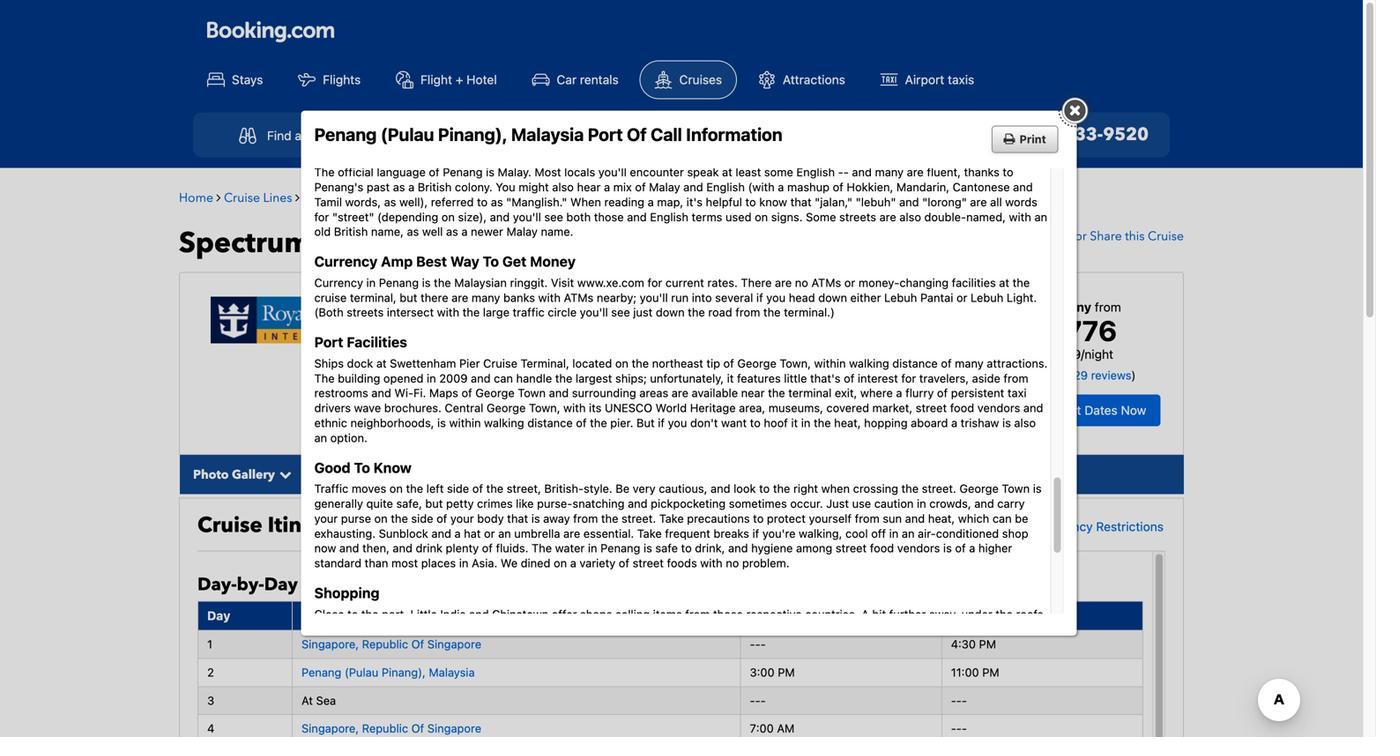 Task type: vqa. For each thing, say whether or not it's contained in the screenshot.
the near
yes



Task type: locate. For each thing, give the bounding box(es) containing it.
2 horizontal spatial pinang),
[[611, 370, 658, 384]]

booking.com home image
[[207, 20, 334, 44]]

0 horizontal spatial english
[[650, 210, 689, 223]]

drink
[[416, 542, 443, 555]]

0 horizontal spatial conditioned
[[409, 682, 472, 695]]

1 vertical spatial vendors
[[898, 542, 940, 555]]

singapore, republic of singapore link up books,
[[302, 638, 482, 651]]

british
[[418, 180, 452, 194], [334, 225, 368, 238]]

0 vertical spatial air-
[[918, 527, 936, 540]]

streets down "lebuh"
[[840, 210, 877, 223]]

from up around.
[[685, 607, 710, 621]]

hopping
[[864, 416, 908, 429]]

located
[[573, 357, 612, 370]]

of down petty at the left
[[437, 512, 447, 525]]

at inside the official language of penang is malay. most locals you'll encounter speak at least some english -- and many are fluent, thanks to penang's past as a british colony. you might also hear a mix of malay and english (with a mashup of hokkien, mandarin, cantonese and tamil words, as well), referred to as "manglish." when reading a map, it's helpful to know that "jalan," "lebuh" and "lorong" are all words for "street" (depending on size), and you'll see both those and english terms used on signs. some streets are also double-named, with an old british name, as well as a newer malay name.
[[722, 165, 733, 179]]

crowds,
[[930, 497, 972, 510]]

gurney;
[[689, 712, 731, 725]]

singapore up unfortunately,
[[676, 351, 733, 366]]

of
[[429, 165, 440, 179], [635, 180, 646, 194], [833, 180, 844, 194], [464, 190, 475, 206], [594, 190, 605, 206], [317, 224, 346, 263], [496, 317, 509, 336], [724, 357, 734, 370], [941, 357, 952, 370], [480, 370, 492, 384], [844, 372, 855, 385], [462, 386, 472, 400], [937, 386, 948, 400], [576, 416, 587, 429], [472, 482, 483, 495], [437, 512, 447, 525], [482, 542, 493, 555], [955, 542, 966, 555], [619, 557, 630, 570], [337, 608, 350, 623], [314, 622, 325, 636], [816, 637, 827, 650], [314, 652, 325, 665], [975, 652, 986, 665], [810, 667, 821, 680], [348, 697, 359, 710]]

1 horizontal spatial vendors
[[978, 401, 1021, 415]]

if inside port facilities ships dock at swettenham pier cruise terminal, located on the northeast tip of george town, within walking distance of many attractions. the building opened in 2009 and can handle the largest ships; unfortunately, it features little that's of interest for travelers, aside from restrooms and wi-fi. maps of george town and surrounding areas are available near the terminal exit, where a flurry of persistent taxi drivers wave brochures. central george town, with its unesco world heritage area, museums, covered market, street food vendors and ethnic neighborhoods, is within walking distance of the pier. but if you don't want to hoof it in the heat, hopping aboard a trishaw is also an option.
[[658, 416, 665, 429]]

0 horizontal spatial head
[[592, 682, 619, 695]]

for
[[314, 210, 329, 223], [648, 276, 663, 289], [902, 372, 916, 385]]

0 vertical spatial vendors
[[978, 401, 1021, 415]]

of up the while
[[412, 638, 424, 651]]

vendors inside port facilities ships dock at swettenham pier cruise terminal, located on the northeast tip of george town, within walking distance of many attractions. the building opened in 2009 and can handle the largest ships; unfortunately, it features little that's of interest for travelers, aside from restrooms and wi-fi. maps of george town and surrounding areas are available near the terminal exit, where a flurry of persistent taxi drivers wave brochures. central george town, with its unesco world heritage area, museums, covered market, street food vendors and ethnic neighborhoods, is within walking distance of the pier. but if you don't want to hoof it in the heat, hopping aboard a trishaw is also an option.
[[978, 401, 1021, 415]]

1 vertical spatial singapore
[[428, 638, 482, 651]]

royal caribbean
[[303, 190, 396, 206]]

1 horizontal spatial ports
[[444, 370, 477, 384]]

neighborhoods,
[[351, 416, 434, 429]]

call
[[651, 124, 682, 145], [353, 608, 376, 623]]

2 vertical spatial well
[[922, 697, 943, 710]]

0 vertical spatial be
[[1015, 512, 1029, 525]]

0 vertical spatial take
[[659, 512, 684, 525]]

0 vertical spatial shops
[[580, 607, 613, 621]]

tourism
[[739, 652, 781, 665]]

on up ships;
[[615, 357, 629, 370]]

2 horizontal spatial malaysia
[[662, 370, 711, 384]]

0 horizontal spatial that
[[507, 512, 528, 525]]

0 horizontal spatial be
[[822, 697, 836, 710]]

1 vertical spatial currency
[[314, 276, 363, 289]]

1 vertical spatial but
[[425, 497, 443, 510]]

dined
[[521, 557, 551, 570]]

1 horizontal spatial no
[[795, 276, 809, 289]]

head inside shopping close to the port, little india and chinatown offer shops selling items from those respective countries. a bit further away, under the roofs of neighboring penang bazaar and chowrasta market (on jalan pinang near lebuh campbell), you'll find everything from spices to fabric and souvenir fridge magnets. if you enjoy markets, it's worth poking around. the second floor of the market houses a boggling collection of used books, while alleys between buildings host street-food vendors. on the tourism penang website, you'll find a listing of heritage shops and craftspeople, including a jewelry maker, signboard maker and puppet mistress, all of whom are well worth visiting. shoppers who prefer an air-conditioned mall environment can head to gurney plaza, about 4 miles up the coast from the pier, which offers nine floors of upscale shops and food outlets. international brands and local clothing and crafts can be found there, as well as a "fish spa," where finned friends nibble the dead skin off your feet. (170 persiaran gurney; 604-222 8222; daily 10 a.m. to 10 p.m.)
[[592, 682, 619, 695]]

reviews
[[1091, 369, 1132, 382]]

further
[[890, 607, 926, 621]]

and down close
[[314, 637, 334, 650]]

3 angle right image from the left
[[529, 191, 533, 204]]

also down taxi
[[1015, 416, 1036, 429]]

a left listing
[[930, 652, 937, 665]]

2 horizontal spatial also
[[1015, 416, 1036, 429]]

lebuh
[[885, 291, 918, 304], [971, 291, 1004, 304], [720, 622, 753, 636]]

0 vertical spatial (pulau
[[381, 124, 434, 145]]

the up the size),
[[478, 190, 497, 206]]

info circle image
[[959, 517, 983, 535]]

0 vertical spatial where
[[861, 386, 893, 400]]

0 horizontal spatial well
[[422, 225, 443, 238]]

0 vertical spatial town
[[518, 386, 546, 400]]

also down most
[[552, 180, 574, 194]]

penang down floor
[[785, 652, 824, 665]]

(pulau inside dialog
[[381, 124, 434, 145]]

don't
[[691, 416, 718, 429]]

into
[[692, 291, 712, 304]]

in inside "currency amp best way to get money currency in penang is the malaysian ringgit. visit www.xe.com for current rates. there are no atms or money-changing facilities at the cruise terminal, but there are many banks with atms nearby; you'll run into several if you head down either lebuh pantai or lebuh light. (both streets intersect with the large traffic circle you'll see just down the road from the terminal.)"
[[366, 276, 376, 289]]

head up terminal.) at the top right of page
[[789, 291, 815, 304]]

port inside port facilities ships dock at swettenham pier cruise terminal, located on the northeast tip of george town, within walking distance of many attractions. the building opened in 2009 and can handle the largest ships; unfortunately, it features little that's of interest for travelers, aside from restrooms and wi-fi. maps of george town and surrounding areas are available near the terminal exit, where a flurry of persistent taxi drivers wave brochures. central george town, with its unesco world heritage area, museums, covered market, street food vendors and ethnic neighborhoods, is within walking distance of the pier. but if you don't want to hoof it in the heat, hopping aboard a trishaw is also an option.
[[314, 334, 343, 351]]

those inside the official language of penang is malay. most locals you'll encounter speak at least some english -- and many are fluent, thanks to penang's past as a british colony. you might also hear a mix of malay and english (with a mashup of hokkien, mandarin, cantonese and tamil words, as well), referred to as "manglish." when reading a map, it's helpful to know that "jalan," "lebuh" and "lorong" are all words for "street" (depending on size), and you'll see both those and english terms used on signs. some streets are also double-named, with an old british name, as well as a newer malay name.
[[594, 210, 624, 223]]

a right find on the left of page
[[295, 128, 302, 143]]

0 horizontal spatial malaysia
[[429, 666, 475, 679]]

walking down call:
[[484, 416, 524, 429]]

1 vertical spatial call
[[353, 608, 376, 623]]

town inside the good to know traffic moves on the left side of the street, british-style. be very cautious, and look to the right when crossing the street. george town is generally quite safe, but petty crimes like purse-snatching and pickpocketing sometimes occur. just use caution in crowds, and carry your purse on the side of your body that is away from the street. take precautions to protect yourself from sun and heat, which can be exhausting. sunblock and a hat or an umbrella are essential. take frequent breaks if you're walking, cool off in an air-conditioned shop now and then, and drink plenty of fluids. the water in penang is safe to drink, and hygiene among street food vendors is of a higher standard than most places in asia. we dined on a variety of street foods with no problem.
[[1002, 482, 1030, 495]]

1 currency from the top
[[314, 253, 378, 270]]

you're
[[763, 527, 796, 540]]

1 horizontal spatial walking
[[849, 357, 890, 370]]

2 singapore, republic of singapore link from the top
[[302, 722, 482, 735]]

1 vertical spatial take
[[637, 527, 662, 540]]

streets inside "currency amp best way to get money currency in penang is the malaysian ringgit. visit www.xe.com for current rates. there are no atms or money-changing facilities at the cruise terminal, but there are many banks with atms nearby; you'll run into several if you head down either lebuh pantai or lebuh light. (both streets intersect with the large traffic circle you'll see just down the road from the terminal.)"
[[347, 306, 384, 319]]

street.
[[922, 482, 957, 495], [622, 512, 656, 525]]

2 singapore, republic of singapore from the top
[[302, 722, 482, 735]]

cruise for cruise deals
[[460, 128, 497, 143]]

a right houses
[[932, 637, 938, 650]]

call inside spectrum of the seas main content
[[353, 608, 376, 623]]

spectrum of the seas link
[[406, 190, 529, 206]]

with down the there
[[437, 306, 460, 319]]

1 singapore, republic of singapore from the top
[[302, 638, 482, 651]]

of inside 3 night penang spectrum of the seas
[[496, 317, 509, 336]]

3:00 pm
[[750, 666, 795, 679]]

1 vertical spatial streets
[[347, 306, 384, 319]]

singapore, republic of singapore link for 4
[[302, 722, 482, 735]]

1 vertical spatial no
[[726, 557, 739, 570]]

in up terminal,
[[366, 276, 376, 289]]

large
[[483, 306, 510, 319]]

speak
[[687, 165, 719, 179]]

a right angle right image
[[408, 180, 415, 194]]

on down know
[[755, 210, 768, 223]]

be inside the good to know traffic moves on the left side of the street, british-style. be very cautious, and look to the right when crossing the street. george town is generally quite safe, but petty crimes like purse-snatching and pickpocketing sometimes occur. just use caution in crowds, and carry your purse on the side of your body that is away from the street. take precautions to protect yourself from sun and heat, which can be exhausting. sunblock and a hat or an umbrella are essential. take frequent breaks if you're walking, cool off in an air-conditioned shop now and then, and drink plenty of fluids. the water in penang is safe to drink, and hygiene among street food vendors is of a higher standard than most places in asia. we dined on a variety of street foods with no problem.
[[1015, 512, 1029, 525]]

1 vertical spatial well
[[879, 667, 900, 680]]

penang inside 3 night penang spectrum of the seas
[[499, 291, 563, 316]]

the inside shopping close to the port, little india and chinatown offer shops selling items from those respective countries. a bit further away, under the roofs of neighboring penang bazaar and chowrasta market (on jalan pinang near lebuh campbell), you'll find everything from spices to fabric and souvenir fridge magnets. if you enjoy markets, it's worth poking around. the second floor of the market houses a boggling collection of used books, while alleys between buildings host street-food vendors. on the tourism penang website, you'll find a listing of heritage shops and craftspeople, including a jewelry maker, signboard maker and puppet mistress, all of whom are well worth visiting. shoppers who prefer an air-conditioned mall environment can head to gurney plaza, about 4 miles up the coast from the pier, which offers nine floors of upscale shops and food outlets. international brands and local clothing and crafts can be found there, as well as a "fish spa," where finned friends nibble the dead skin off your feet. (170 persiaran gurney; 604-222 8222; daily 10 a.m. to 10 p.m.)
[[723, 637, 743, 650]]

print
[[1020, 133, 1047, 145]]

chowrasta
[[501, 622, 558, 636]]

in
[[366, 276, 376, 289], [427, 372, 436, 385], [801, 416, 811, 429], [917, 497, 927, 510], [890, 527, 899, 540], [588, 542, 598, 555], [459, 557, 469, 570]]

3 for 3 night penang spectrum of the seas
[[431, 291, 442, 316]]

angle right image
[[216, 191, 221, 204], [295, 191, 300, 204], [529, 191, 533, 204]]

it's inside the official language of penang is malay. most locals you'll encounter speak at least some english -- and many are fluent, thanks to penang's past as a british colony. you might also hear a mix of malay and english (with a mashup of hokkien, mandarin, cantonese and tamil words, as well), referred to as "manglish." when reading a map, it's helpful to know that "jalan," "lebuh" and "lorong" are all words for "street" (depending on size), and you'll see both those and english terms used on signs. some streets are also double-named, with an old british name, as well as a newer malay name.
[[687, 195, 703, 208]]

all up named,
[[990, 195, 1002, 208]]

also inside port facilities ships dock at swettenham pier cruise terminal, located on the northeast tip of george town, within walking distance of many attractions. the building opened in 2009 and can handle the largest ships; unfortunately, it features little that's of interest for travelers, aside from restrooms and wi-fi. maps of george town and surrounding areas are available near the terminal exit, where a flurry of persistent taxi drivers wave brochures. central george town, with its unesco world heritage area, museums, covered market, street food vendors and ethnic neighborhoods, is within walking distance of the pier. but if you don't want to hoof it in the heat, hopping aboard a trishaw is also an option.
[[1015, 416, 1036, 429]]

campbell),
[[756, 622, 814, 636]]

purse-
[[537, 497, 573, 510]]

am
[[777, 722, 795, 735]]

0 vertical spatial to
[[483, 253, 499, 270]]

the right the up
[[805, 682, 822, 695]]

on
[[442, 210, 455, 223], [755, 210, 768, 223], [615, 357, 629, 370], [390, 482, 403, 495], [374, 512, 388, 525], [554, 557, 567, 570]]

malaysian
[[454, 276, 507, 289]]

cruise inside "currency amp best way to get money currency in penang is the malaysian ringgit. visit www.xe.com for current rates. there are no atms or money-changing facilities at the cruise terminal, but there are many banks with atms nearby; you'll run into several if you head down either lebuh pantai or lebuh light. (both streets intersect with the large traffic circle you'll see just down the road from the terminal.)"
[[314, 291, 347, 304]]

crimes
[[477, 497, 513, 510]]

0 horizontal spatial all
[[795, 667, 807, 680]]

1 horizontal spatial call
[[651, 124, 682, 145]]

within down central
[[449, 416, 481, 429]]

2 horizontal spatial english
[[797, 165, 835, 179]]

1 horizontal spatial port
[[588, 124, 623, 145]]

1 horizontal spatial where
[[861, 386, 893, 400]]

no inside the good to know traffic moves on the left side of the street, british-style. be very cautious, and look to the right when crossing the street. george town is generally quite safe, but petty crimes like purse-snatching and pickpocketing sometimes occur. just use caution in crowds, and carry your purse on the side of your body that is away from the street. take precautions to protect yourself from sun and heat, which can be exhausting. sunblock and a hat or an umbrella are essential. take frequent breaks if you're walking, cool off in an air-conditioned shop now and then, and drink plenty of fluids. the water in penang is safe to drink, and hygiene among street food vendors is of a higher standard than most places in asia. we dined on a variety of street foods with no problem.
[[726, 557, 739, 570]]

around.
[[679, 637, 720, 650]]

1 vertical spatial for
[[648, 276, 663, 289]]

select          dates now link
[[1032, 395, 1161, 426]]

and up newer
[[490, 210, 510, 223]]

1 horizontal spatial street.
[[922, 482, 957, 495]]

0 horizontal spatial atms
[[564, 291, 594, 304]]

at
[[722, 165, 733, 179], [999, 276, 1010, 289], [376, 357, 387, 370]]

2 horizontal spatial angle right image
[[529, 191, 533, 204]]

up
[[788, 682, 802, 695]]

0 vertical spatial cruise
[[305, 128, 340, 143]]

0 vertical spatial singapore, republic of singapore
[[302, 638, 482, 651]]

on down water at bottom
[[554, 557, 567, 570]]

singapore for 4
[[428, 722, 482, 735]]

food inside the good to know traffic moves on the left side of the street, british-style. be very cautious, and look to the right when crossing the street. george town is generally quite safe, but petty crimes like purse-snatching and pickpocketing sometimes occur. just use caution in crowds, and carry your purse on the side of your body that is away from the street. take precautions to protect yourself from sun and heat, which can be exhausting. sunblock and a hat or an umbrella are essential. take frequent breaks if you're walking, cool off in an air-conditioned shop now and then, and drink plenty of fluids. the water in penang is safe to drink, and hygiene among street food vendors is of a higher standard than most places in asia. we dined on a variety of street foods with no problem.
[[870, 542, 894, 555]]

0 horizontal spatial near
[[693, 622, 716, 636]]

2 vertical spatial street
[[633, 557, 664, 570]]

singapore for 1
[[428, 638, 482, 651]]

chinatown
[[492, 607, 549, 621]]

within up that's
[[814, 357, 846, 370]]

plenty
[[446, 542, 479, 555]]

at inside "currency amp best way to get money currency in penang is the malaysian ringgit. visit www.xe.com for current rates. there are no atms or money-changing facilities at the cruise terminal, but there are many banks with atms nearby; you'll run into several if you head down either lebuh pantai or lebuh light. (both streets intersect with the large traffic circle you'll see just down the road from the terminal.)"
[[999, 276, 1010, 289]]

building
[[338, 372, 380, 385]]

can inside port facilities ships dock at swettenham pier cruise terminal, located on the northeast tip of george town, within walking distance of many attractions. the building opened in 2009 and can handle the largest ships; unfortunately, it features little that's of interest for travelers, aside from restrooms and wi-fi. maps of george town and surrounding areas are available near the terminal exit, where a flurry of persistent taxi drivers wave brochures. central george town, with its unesco world heritage area, museums, covered market, street food vendors and ethnic neighborhoods, is within walking distance of the pier. but if you don't want to hoof it in the heat, hopping aboard a trishaw is also an option.
[[494, 372, 513, 385]]

0 horizontal spatial used
[[328, 652, 354, 665]]

call inside dialog
[[651, 124, 682, 145]]

the up the there
[[434, 276, 451, 289]]

roundtrip:
[[444, 351, 509, 366]]

problem.
[[742, 557, 790, 570]]

that inside the official language of penang is malay. most locals you'll encounter speak at least some english -- and many are fluent, thanks to penang's past as a british colony. you might also hear a mix of malay and english (with a mashup of hokkien, mandarin, cantonese and tamil words, as well), referred to as "manglish." when reading a map, it's helpful to know that "jalan," "lebuh" and "lorong" are all words for "street" (depending on size), and you'll see both those and english terms used on signs. some streets are also double-named, with an old british name, as well as a newer malay name.
[[791, 195, 812, 208]]

air- inside the good to know traffic moves on the left side of the street, british-style. be very cautious, and look to the right when crossing the street. george town is generally quite safe, but petty crimes like purse-snatching and pickpocketing sometimes occur. just use caution in crowds, and carry your purse on the side of your body that is away from the street. take precautions to protect yourself from sun and heat, which can be exhausting. sunblock and a hat or an umbrella are essential. take frequent breaks if you're walking, cool off in an air-conditioned shop now and then, and drink plenty of fluids. the water in penang is safe to drink, and hygiene among street food vendors is of a higher standard than most places in asia. we dined on a variety of street foods with no problem.
[[918, 527, 936, 540]]

0 vertical spatial port
[[588, 124, 623, 145]]

cruise inside travel menu navigation
[[305, 128, 340, 143]]

home link
[[179, 190, 213, 206]]

0 vertical spatial heat,
[[834, 416, 861, 429]]

are down cantonese
[[970, 195, 987, 208]]

0 vertical spatial itinerary
[[320, 466, 371, 483]]

singapore, for 4
[[302, 722, 359, 735]]

penang inside "currency amp best way to get money currency in penang is the malaysian ringgit. visit www.xe.com for current rates. there are no atms or money-changing facilities at the cruise terminal, but there are many banks with atms nearby; you'll run into several if you head down either lebuh pantai or lebuh light. (both streets intersect with the large traffic circle you'll see just down the road from the terminal.)"
[[379, 276, 419, 289]]

near inside shopping close to the port, little india and chinatown offer shops selling items from those respective countries. a bit further away, under the roofs of neighboring penang bazaar and chowrasta market (on jalan pinang near lebuh campbell), you'll find everything from spices to fabric and souvenir fridge magnets. if you enjoy markets, it's worth poking around. the second floor of the market houses a boggling collection of used books, while alleys between buildings host street-food vendors. on the tourism penang website, you'll find a listing of heritage shops and craftspeople, including a jewelry maker, signboard maker and puppet mistress, all of whom are well worth visiting. shoppers who prefer an air-conditioned mall environment can head to gurney plaza, about 4 miles up the coast from the pier, which offers nine floors of upscale shops and food outlets. international brands and local clothing and crafts can be found there, as well as a "fish spa," where finned friends nibble the dead skin off your feet. (170 persiaran gurney; 604-222 8222; daily 10 a.m. to 10 p.m.)
[[693, 622, 716, 636]]

take
[[659, 512, 684, 525], [637, 527, 662, 540]]

as down the pier,
[[907, 697, 919, 710]]

maker,
[[548, 667, 584, 680]]

can left handle
[[494, 372, 513, 385]]

the up the crimes
[[486, 482, 504, 495]]

can inside the good to know traffic moves on the left side of the street, british-style. be very cautious, and look to the right when crossing the street. george town is generally quite safe, but petty crimes like purse-snatching and pickpocketing sometimes occur. just use caution in crowds, and carry your purse on the side of your body that is away from the street. take precautions to protect yourself from sun and heat, which can be exhausting. sunblock and a hat or an umbrella are essential. take frequent breaks if you're walking, cool off in an air-conditioned shop now and then, and drink plenty of fluids. the water in penang is safe to drink, and hygiene among street food vendors is of a higher standard than most places in asia. we dined on a variety of street foods with no problem.
[[993, 512, 1012, 525]]

air-
[[918, 527, 936, 540], [391, 682, 409, 695]]

cruise itinerary
[[198, 511, 355, 540]]

save or share this cruise
[[1045, 228, 1184, 245]]

penang (pulau pinang), malaysia port of call information
[[314, 124, 783, 145]]

1 horizontal spatial pinang),
[[438, 124, 507, 145]]

0 horizontal spatial distance
[[528, 416, 573, 429]]

1 vertical spatial which
[[932, 682, 964, 695]]

malaysia inside dialog
[[511, 124, 584, 145]]

1 horizontal spatial 3
[[431, 291, 442, 316]]

1 horizontal spatial but
[[425, 497, 443, 510]]

spectrum down night
[[431, 317, 492, 336]]

take up frequent at the bottom of page
[[659, 512, 684, 525]]

no
[[795, 276, 809, 289], [726, 557, 739, 570]]

air- inside shopping close to the port, little india and chinatown offer shops selling items from those respective countries. a bit further away, under the roofs of neighboring penang bazaar and chowrasta market (on jalan pinang near lebuh campbell), you'll find everything from spices to fabric and souvenir fridge magnets. if you enjoy markets, it's worth poking around. the second floor of the market houses a boggling collection of used books, while alleys between buildings host street-food vendors. on the tourism penang website, you'll find a listing of heritage shops and craftspeople, including a jewelry maker, signboard maker and puppet mistress, all of whom are well worth visiting. shoppers who prefer an air-conditioned mall environment can head to gurney plaza, about 4 miles up the coast from the pier, which offers nine floors of upscale shops and food outlets. international brands and local clothing and crafts can be found there, as well as a "fish spa," where finned friends nibble the dead skin off your feet. (170 persiaran gurney; 604-222 8222; daily 10 a.m. to 10 p.m.)
[[391, 682, 409, 695]]

but
[[637, 416, 655, 429]]

atms up terminal.) at the top right of page
[[812, 276, 842, 289]]

the
[[478, 190, 497, 206], [608, 190, 627, 206], [353, 224, 398, 263], [434, 276, 451, 289], [1013, 276, 1030, 289], [463, 306, 480, 319], [688, 306, 705, 319], [764, 306, 781, 319], [512, 317, 533, 336], [632, 357, 649, 370], [555, 372, 573, 385], [768, 386, 785, 400], [590, 416, 607, 429], [814, 416, 831, 429], [406, 482, 423, 495], [486, 482, 504, 495], [773, 482, 791, 495], [902, 482, 919, 495], [391, 512, 408, 525], [601, 512, 619, 525], [362, 607, 379, 621], [996, 607, 1013, 621], [830, 637, 847, 650], [719, 652, 736, 665], [805, 682, 822, 695], [886, 682, 903, 695], [463, 712, 480, 725]]

pinang
[[653, 622, 690, 636]]

singapore down bazaar
[[428, 638, 482, 651]]

day down the cruise itinerary
[[264, 573, 298, 597]]

spectrum down 'cruise lines' "link"
[[179, 224, 310, 263]]

near up area,
[[741, 386, 765, 400]]

with inside port facilities ships dock at swettenham pier cruise terminal, located on the northeast tip of george town, within walking distance of many attractions. the building opened in 2009 and can handle the largest ships; unfortunately, it features little that's of interest for travelers, aside from restrooms and wi-fi. maps of george town and surrounding areas are available near the terminal exit, where a flurry of persistent taxi drivers wave brochures. central george town, with its unesco world heritage area, museums, covered market, street food vendors and ethnic neighborhoods, is within walking distance of the pier. but if you don't want to hoof it in the heat, hopping aboard a trishaw is also an option.
[[564, 401, 586, 415]]

the left right
[[773, 482, 791, 495]]

of right mix
[[635, 180, 646, 194]]

are inside port facilities ships dock at swettenham pier cruise terminal, located on the northeast tip of george town, within walking distance of many attractions. the building opened in 2009 and can handle the largest ships; unfortunately, it features little that's of interest for travelers, aside from restrooms and wi-fi. maps of george town and surrounding areas are available near the terminal exit, where a flurry of persistent taxi drivers wave brochures. central george town, with its unesco world heritage area, museums, covered market, street food vendors and ethnic neighborhoods, is within walking distance of the pier. but if you don't want to hoof it in the heat, hopping aboard a trishaw is also an option.
[[672, 386, 689, 400]]

to down area,
[[750, 416, 761, 429]]

from down snatching
[[573, 512, 598, 525]]

and right sun on the bottom
[[905, 512, 925, 525]]

name,
[[371, 225, 404, 238]]

0 horizontal spatial 4
[[207, 722, 215, 735]]

spectrum
[[406, 190, 461, 206], [536, 190, 591, 206], [179, 224, 310, 263], [431, 317, 492, 336]]

hokkien,
[[847, 180, 894, 194]]

pinang), up colony. at the top left of the page
[[438, 124, 507, 145]]

if right the but
[[658, 416, 665, 429]]

0 horizontal spatial (pulau
[[345, 666, 379, 679]]

it's inside shopping close to the port, little india and chinatown offer shops selling items from those respective countries. a bit further away, under the roofs of neighboring penang bazaar and chowrasta market (on jalan pinang near lebuh campbell), you'll find everything from spices to fabric and souvenir fridge magnets. if you enjoy markets, it's worth poking around. the second floor of the market houses a boggling collection of used books, while alleys between buildings host street-food vendors. on the tourism penang website, you'll find a listing of heritage shops and craftspeople, including a jewelry maker, signboard maker and puppet mistress, all of whom are well worth visiting. shoppers who prefer an air-conditioned mall environment can head to gurney plaza, about 4 miles up the coast from the pier, which offers nine floors of upscale shops and food outlets. international brands and local clothing and crafts can be found there, as well as a "fish spa," where finned friends nibble the dead skin off your feet. (170 persiaran gurney; 604-222 8222; daily 10 a.m. to 10 p.m.)
[[587, 637, 603, 650]]

1 horizontal spatial head
[[789, 291, 815, 304]]

royal
[[303, 190, 333, 206]]

you down world
[[668, 416, 687, 429]]

29 reviews link
[[1074, 369, 1132, 382]]

1 vertical spatial used
[[328, 652, 354, 665]]

the left roofs
[[996, 607, 1013, 621]]

itinerary:
[[302, 573, 381, 597]]

if inside the good to know traffic moves on the left side of the street, british-style. be very cautious, and look to the right when crossing the street. george town is generally quite safe, but petty crimes like purse-snatching and pickpocketing sometimes occur. just use caution in crowds, and carry your purse on the side of your body that is away from the street. take precautions to protect yourself from sun and heat, which can be exhausting. sunblock and a hat or an umbrella are essential. take frequent breaks if you're walking, cool off in an air-conditioned shop now and then, and drink plenty of fluids. the water in penang is safe to drink, and hygiene among street food vendors is of a higher standard than most places in asia. we dined on a variety of street foods with no problem.
[[753, 527, 760, 540]]

1 vertical spatial all
[[795, 667, 807, 680]]

countries.
[[805, 607, 859, 621]]

singapore, down the floors at the bottom of page
[[302, 722, 359, 735]]

with left its
[[564, 401, 586, 415]]

and inside spectrum of the seas main content
[[1008, 519, 1029, 534]]

know
[[759, 195, 788, 208]]

(pulau up language
[[381, 124, 434, 145]]

is down central
[[437, 416, 446, 429]]

day up 1
[[207, 608, 230, 623]]

in down sun on the bottom
[[890, 527, 899, 540]]

1 horizontal spatial used
[[726, 210, 752, 223]]

side down safe,
[[411, 512, 433, 525]]

the down ships
[[314, 372, 335, 385]]

0 vertical spatial atms
[[812, 276, 842, 289]]

are
[[907, 165, 924, 179], [970, 195, 987, 208], [880, 210, 897, 223], [775, 276, 792, 289], [452, 291, 469, 304], [672, 386, 689, 400], [564, 527, 580, 540], [859, 667, 876, 680]]

republic up ships;
[[606, 351, 655, 366]]

1 angle right image from the left
[[216, 191, 221, 204]]

2 vertical spatial many
[[955, 357, 984, 370]]

at up light.
[[999, 276, 1010, 289]]

penang inside the good to know traffic moves on the left side of the street, british-style. be very cautious, and look to the right when crossing the street. george town is generally quite safe, but petty crimes like purse-snatching and pickpocketing sometimes occur. just use caution in crowds, and carry your purse on the side of your body that is away from the street. take precautions to protect yourself from sun and heat, which can be exhausting. sunblock and a hat or an umbrella are essential. take frequent breaks if you're walking, cool off in an air-conditioned shop now and then, and drink plenty of fluids. the water in penang is safe to drink, and hygiene among street food vendors is of a higher standard than most places in asia. we dined on a variety of street foods with no problem.
[[601, 542, 641, 555]]

0 horizontal spatial town,
[[529, 401, 560, 415]]

also
[[552, 180, 574, 194], [900, 210, 922, 223], [1015, 416, 1036, 429]]

0 horizontal spatial find
[[848, 622, 869, 636]]

if up hygiene
[[753, 527, 760, 540]]

1 horizontal spatial malay
[[649, 180, 680, 194]]

0 horizontal spatial those
[[594, 210, 624, 223]]

with inside the official language of penang is malay. most locals you'll encounter speak at least some english -- and many are fluent, thanks to penang's past as a british colony. you might also hear a mix of malay and english (with a mashup of hokkien, mandarin, cantonese and tamil words, as well), referred to as "manglish." when reading a map, it's helpful to know that "jalan," "lebuh" and "lorong" are all words for "street" (depending on size), and you'll see both those and english terms used on signs. some streets are also double-named, with an old british name, as well as a newer malay name.
[[1009, 210, 1032, 223]]

1 horizontal spatial see
[[611, 306, 630, 319]]

spices
[[959, 622, 994, 636]]

from inside "currency amp best way to get money currency in penang is the malaysian ringgit. visit www.xe.com for current rates. there are no atms or money-changing facilities at the cruise terminal, but there are many banks with atms nearby; you'll run into several if you head down either lebuh pantai or lebuh light. (both streets intersect with the large traffic circle you'll see just down the road from the terminal.)"
[[736, 306, 761, 319]]

--- right p.m.)
[[951, 722, 967, 735]]

pier.
[[611, 416, 634, 429]]

pm up the up
[[778, 666, 795, 679]]

british down "street" in the top of the page
[[334, 225, 368, 238]]

1 vertical spatial singapore,
[[302, 638, 359, 651]]

the left dead
[[463, 712, 480, 725]]

1 vertical spatial down
[[656, 306, 685, 319]]

see
[[544, 210, 563, 223], [611, 306, 630, 319]]

1 horizontal spatial town
[[1002, 482, 1030, 495]]

unfortunately,
[[650, 372, 724, 385]]

where inside port facilities ships dock at swettenham pier cruise terminal, located on the northeast tip of george town, within walking distance of many attractions. the building opened in 2009 and can handle the largest ships; unfortunately, it features little that's of interest for travelers, aside from restrooms and wi-fi. maps of george town and surrounding areas are available near the terminal exit, where a flurry of persistent taxi drivers wave brochures. central george town, with its unesco world heritage area, museums, covered market, street food vendors and ethnic neighborhoods, is within walking distance of the pier. but if you don't want to hoof it in the heat, hopping aboard a trishaw is also an option.
[[861, 386, 893, 400]]

1 10 from the left
[[848, 712, 860, 725]]

near up around.
[[693, 622, 716, 636]]

1 vertical spatial near
[[693, 622, 716, 636]]

1 horizontal spatial lebuh
[[885, 291, 918, 304]]

seas inside 3 night penang spectrum of the seas
[[536, 317, 566, 336]]

many down the malaysian
[[472, 291, 500, 304]]

off inside shopping close to the port, little india and chinatown offer shops selling items from those respective countries. a bit further away, under the roofs of neighboring penang bazaar and chowrasta market (on jalan pinang near lebuh campbell), you'll find everything from spices to fabric and souvenir fridge magnets. if you enjoy markets, it's worth poking around. the second floor of the market houses a boggling collection of used books, while alleys between buildings host street-food vendors. on the tourism penang website, you'll find a listing of heritage shops and craftspeople, including a jewelry maker, signboard maker and puppet mistress, all of whom are well worth visiting. shoppers who prefer an air-conditioned mall environment can head to gurney plaza, about 4 miles up the coast from the pier, which offers nine floors of upscale shops and food outlets. international brands and local clothing and crafts can be found there, as well as a "fish spa," where finned friends nibble the dead skin off your feet. (170 persiaran gurney; 604-222 8222; daily 10 a.m. to 10 p.m.)
[[538, 712, 553, 725]]

and down reading
[[627, 210, 647, 223]]

deals
[[500, 128, 531, 143]]

1 horizontal spatial shops
[[406, 697, 439, 710]]

of right floor
[[816, 637, 827, 650]]

0 horizontal spatial ports
[[302, 608, 334, 623]]

your down generally
[[314, 512, 338, 525]]

3 night penang spectrum of the seas
[[431, 291, 566, 336]]

from inside port facilities ships dock at swettenham pier cruise terminal, located on the northeast tip of george town, within walking distance of many attractions. the building opened in 2009 and can handle the largest ships; unfortunately, it features little that's of interest for travelers, aside from restrooms and wi-fi. maps of george town and surrounding areas are available near the terminal exit, where a flurry of persistent taxi drivers wave brochures. central george town, with its unesco world heritage area, museums, covered market, street food vendors and ethnic neighborhoods, is within walking distance of the pier. but if you don't want to hoof it in the heat, hopping aboard a trishaw is also an option.
[[1004, 372, 1029, 385]]

(pulau down roundtrip: from singapore, republic of singapore
[[572, 370, 608, 384]]

1 horizontal spatial english
[[707, 180, 745, 194]]

itinerary up now
[[268, 511, 355, 540]]

that
[[791, 195, 812, 208], [507, 512, 528, 525]]

balcony from $776 $259 / night
[[1043, 300, 1122, 361]]

0 horizontal spatial no
[[726, 557, 739, 570]]

where inside shopping close to the port, little india and chinatown offer shops selling items from those respective countries. a bit further away, under the roofs of neighboring penang bazaar and chowrasta market (on jalan pinang near lebuh campbell), you'll find everything from spices to fabric and souvenir fridge magnets. if you enjoy markets, it's worth poking around. the second floor of the market houses a boggling collection of used books, while alleys between buildings host street-food vendors. on the tourism penang website, you'll find a listing of heritage shops and craftspeople, including a jewelry maker, signboard maker and puppet mistress, all of whom are well worth visiting. shoppers who prefer an air-conditioned mall environment can head to gurney plaza, about 4 miles up the coast from the pier, which offers nine floors of upscale shops and food outlets. international brands and local clothing and crafts can be found there, as well as a "fish spa," where finned friends nibble the dead skin off your feet. (170 persiaran gurney; 604-222 8222; daily 10 a.m. to 10 p.m.)
[[314, 712, 347, 725]]

1 horizontal spatial malaysia
[[511, 124, 584, 145]]

3
[[431, 291, 442, 316], [207, 694, 214, 707]]

3 inside 3 night penang spectrum of the seas
[[431, 291, 442, 316]]

2 angle right image from the left
[[295, 191, 300, 204]]

currency up (both
[[314, 276, 363, 289]]

be up shop at the right
[[1015, 512, 1029, 525]]

ports of call: penang (pulau pinang), malaysia
[[444, 370, 711, 384]]

from down several
[[736, 306, 761, 319]]

if inside "currency amp best way to get money currency in penang is the malaysian ringgit. visit www.xe.com for current rates. there are no atms or money-changing facilities at the cruise terminal, but there are many banks with atms nearby; you'll run into several if you head down either lebuh pantai or lebuh light. (both streets intersect with the large traffic circle you'll see just down the road from the terminal.)"
[[757, 291, 763, 304]]

to down colony. at the top left of the page
[[477, 195, 488, 208]]

1 horizontal spatial down
[[819, 291, 847, 304]]

food inside port facilities ships dock at swettenham pier cruise terminal, located on the northeast tip of george town, within walking distance of many attractions. the building opened in 2009 and can handle the largest ships; unfortunately, it features little that's of interest for travelers, aside from restrooms and wi-fi. maps of george town and surrounding areas are available near the terminal exit, where a flurry of persistent taxi drivers wave brochures. central george town, with its unesco world heritage area, museums, covered market, street food vendors and ethnic neighborhoods, is within walking distance of the pier. but if you don't want to hoof it in the heat, hopping aboard a trishaw is also an option.
[[950, 401, 975, 415]]

the down its
[[590, 416, 607, 429]]

head inside "currency amp best way to get money currency in penang is the malaysian ringgit. visit www.xe.com for current rates. there are no atms or money-changing facilities at the cruise terminal, but there are many banks with atms nearby; you'll run into several if you head down either lebuh pantai or lebuh light. (both streets intersect with the large traffic circle you'll see just down the road from the terminal.)"
[[789, 291, 815, 304]]

food down persistent
[[950, 401, 975, 415]]

is right "trishaw"
[[1003, 416, 1011, 429]]

british-
[[544, 482, 584, 495]]

standard
[[314, 557, 362, 570]]

are down unfortunately,
[[672, 386, 689, 400]]

chevron up image
[[371, 468, 387, 480]]

map marker image
[[433, 370, 440, 382]]

are inside shopping close to the port, little india and chinatown offer shops selling items from those respective countries. a bit further away, under the roofs of neighboring penang bazaar and chowrasta market (on jalan pinang near lebuh campbell), you'll find everything from spices to fabric and souvenir fridge magnets. if you enjoy markets, it's worth poking around. the second floor of the market houses a boggling collection of used books, while alleys between buildings host street-food vendors. on the tourism penang website, you'll find a listing of heritage shops and craftspeople, including a jewelry maker, signboard maker and puppet mistress, all of whom are well worth visiting. shoppers who prefer an air-conditioned mall environment can head to gurney plaza, about 4 miles up the coast from the pier, which offers nine floors of upscale shops and food outlets. international brands and local clothing and crafts can be found there, as well as a "fish spa," where finned friends nibble the dead skin off your feet. (170 persiaran gurney; 604-222 8222; daily 10 a.m. to 10 p.m.)
[[859, 667, 876, 680]]

market
[[851, 637, 888, 650]]

1 vertical spatial it
[[791, 416, 798, 429]]

you inside shopping close to the port, little india and chinatown offer shops selling items from those respective countries. a bit further away, under the roofs of neighboring penang bazaar and chowrasta market (on jalan pinang near lebuh campbell), you'll find everything from spices to fabric and souvenir fridge magnets. if you enjoy markets, it's worth poking around. the second floor of the market houses a boggling collection of used books, while alleys between buildings host street-food vendors. on the tourism penang website, you'll find a listing of heritage shops and craftspeople, including a jewelry maker, signboard maker and puppet mistress, all of whom are well worth visiting. shoppers who prefer an air-conditioned mall environment can head to gurney plaza, about 4 miles up the coast from the pier, which offers nine floors of upscale shops and food outlets. international brands and local clothing and crafts can be found there, as well as a "fish spa," where finned friends nibble the dead skin off your feet. (170 persiaran gurney; 604-222 8222; daily 10 a.m. to 10 p.m.)
[[483, 637, 503, 650]]

0 horizontal spatial streets
[[347, 306, 384, 319]]

caution
[[875, 497, 914, 510]]

0 horizontal spatial vendors
[[898, 542, 940, 555]]

the inside 3 night penang spectrum of the seas
[[512, 317, 533, 336]]

food down the mall
[[465, 697, 489, 710]]

but inside "currency amp best way to get money currency in penang is the malaysian ringgit. visit www.xe.com for current rates. there are no atms or money-changing facilities at the cruise terminal, but there are many banks with atms nearby; you'll run into several if you head down either lebuh pantai or lebuh light. (both streets intersect with the large traffic circle you'll see just down the road from the terminal.)"
[[400, 291, 417, 304]]

some
[[765, 165, 794, 179]]

seas down "(depending"
[[405, 224, 468, 263]]

occur.
[[790, 497, 823, 510]]

pm for 11:00 pm
[[983, 666, 1000, 679]]

2 vertical spatial (pulau
[[345, 666, 379, 679]]

air- down crowds,
[[918, 527, 936, 540]]

1 singapore, republic of singapore link from the top
[[302, 638, 482, 651]]

1 horizontal spatial near
[[741, 386, 765, 400]]

outlets.
[[492, 697, 532, 710]]

cruise
[[460, 128, 497, 143], [224, 190, 260, 206], [1148, 228, 1184, 245], [483, 357, 518, 370], [198, 511, 263, 540]]

used inside the official language of penang is malay. most locals you'll encounter speak at least some english -- and many are fluent, thanks to penang's past as a british colony. you might also hear a mix of malay and english (with a mashup of hokkien, mandarin, cantonese and tamil words, as well), referred to as "manglish." when reading a map, it's helpful to know that "jalan," "lebuh" and "lorong" are all words for "street" (depending on size), and you'll see both those and english terms used on signs. some streets are also double-named, with an old british name, as well as a newer malay name.
[[726, 210, 752, 223]]

0 horizontal spatial it's
[[587, 637, 603, 650]]

language
[[377, 165, 426, 179]]

vendors down taxi
[[978, 401, 1021, 415]]

2 vertical spatial singapore
[[428, 722, 482, 735]]

singapore, republic of singapore down upscale
[[302, 722, 482, 735]]

1 vertical spatial pinang),
[[611, 370, 658, 384]]

environment
[[501, 682, 567, 695]]

cruise
[[305, 128, 340, 143], [314, 291, 347, 304]]

as left angle right image
[[384, 195, 396, 208]]

0 vertical spatial no
[[795, 276, 809, 289]]

2 horizontal spatial at
[[999, 276, 1010, 289]]

you down there
[[767, 291, 786, 304]]

drink,
[[695, 542, 725, 555]]

1 vertical spatial malay
[[507, 225, 538, 238]]

rentals
[[580, 72, 619, 87]]

1 horizontal spatial those
[[713, 607, 743, 621]]

11:00
[[951, 666, 979, 679]]

find a cruise
[[267, 128, 340, 143]]

of inside dialog
[[627, 124, 647, 145]]

heat, down crowds,
[[928, 512, 955, 525]]

petty
[[446, 497, 474, 510]]

it up available
[[727, 372, 734, 385]]

worth up the pier,
[[903, 667, 934, 680]]

singapore, republic of singapore for 1
[[302, 638, 482, 651]]

port up ships
[[314, 334, 343, 351]]

0 horizontal spatial at
[[376, 357, 387, 370]]

0 vertical spatial malaysia
[[511, 124, 584, 145]]

but
[[400, 291, 417, 304], [425, 497, 443, 510]]



Task type: describe. For each thing, give the bounding box(es) containing it.
are inside the good to know traffic moves on the left side of the street, british-style. be very cautious, and look to the right when crossing the street. george town is generally quite safe, but petty crimes like purse-snatching and pickpocketing sometimes occur. just use caution in crowds, and carry your purse on the side of your body that is away from the street. take precautions to protect yourself from sun and heat, which can be exhausting. sunblock and a hat or an umbrella are essential. take frequent breaks if you're walking, cool off in an air-conditioned shop now and then, and drink plenty of fluids. the water in penang is safe to drink, and hygiene among street food vendors is of a higher standard than most places in asia. we dined on a variety of street foods with no problem.
[[564, 527, 580, 540]]

off inside the good to know traffic moves on the left side of the street, british-style. be very cautious, and look to the right when crossing the street. george town is generally quite safe, but petty crimes like purse-snatching and pickpocketing sometimes occur. just use caution in crowds, and carry your purse on the side of your body that is away from the street. take precautions to protect yourself from sun and heat, which can be exhausting. sunblock and a hat or an umbrella are essential. take frequent breaks if you're walking, cool off in an air-conditioned shop now and then, and drink plenty of fluids. the water in penang is safe to drink, and hygiene among street food vendors is of a higher standard than most places in asia. we dined on a variety of street foods with no problem.
[[871, 527, 886, 540]]

is left the safe
[[644, 542, 652, 555]]

which inside the good to know traffic moves on the left side of the street, british-style. be very cautious, and look to the right when crossing the street. george town is generally quite safe, but petty crimes like purse-snatching and pickpocketing sometimes occur. just use caution in crowds, and carry your purse on the side of your body that is away from the street. take precautions to protect yourself from sun and heat, which can be exhausting. sunblock and a hat or an umbrella are essential. take frequent breaks if you're walking, cool off in an air-conditioned shop now and then, and drink plenty of fluids. the water in penang is safe to drink, and hygiene among street food vendors is of a higher standard than most places in asia. we dined on a variety of street foods with no problem.
[[958, 512, 990, 525]]

walking,
[[799, 527, 843, 540]]

you'll up just on the top of the page
[[640, 291, 668, 304]]

to inside port facilities ships dock at swettenham pier cruise terminal, located on the northeast tip of george town, within walking distance of many attractions. the building opened in 2009 and can handle the largest ships; unfortunately, it features little that's of interest for travelers, aside from restrooms and wi-fi. maps of george town and surrounding areas are available near the terminal exit, where a flurry of persistent taxi drivers wave brochures. central george town, with its unesco world heritage area, museums, covered market, street food vendors and ethnic neighborhoods, is within walking distance of the pier. but if you don't want to hoof it in the heat, hopping aboard a trishaw is also an option.
[[750, 416, 761, 429]]

0 vertical spatial republic
[[606, 351, 655, 366]]

you'll down houses
[[875, 652, 904, 665]]

1 vertical spatial itinerary
[[268, 511, 355, 540]]

1 vertical spatial walking
[[484, 416, 524, 429]]

heat, inside the good to know traffic moves on the left side of the street, british-style. be very cautious, and look to the right when crossing the street. george town is generally quite safe, but petty crimes like purse-snatching and pickpocketing sometimes occur. just use caution in crowds, and carry your purse on the side of your body that is away from the street. take precautions to protect yourself from sun and heat, which can be exhausting. sunblock and a hat or an umbrella are essential. take frequent breaks if you're walking, cool off in an air-conditioned shop now and then, and drink plenty of fluids. the water in penang is safe to drink, and hygiene among street food vendors is of a higher standard than most places in asia. we dined on a variety of street foods with no problem.
[[928, 512, 955, 525]]

4 inside spectrum of the seas main content
[[207, 722, 215, 735]]

all inside the official language of penang is malay. most locals you'll encounter speak at least some english -- and many are fluent, thanks to penang's past as a british colony. you might also hear a mix of malay and english (with a mashup of hokkien, mandarin, cantonese and tamil words, as well), referred to as "manglish." when reading a map, it's helpful to know that "jalan," "lebuh" and "lorong" are all words for "street" (depending on size), and you'll see both those and english terms used on signs. some streets are also double-named, with an old british name, as well as a newer malay name.
[[990, 195, 1002, 208]]

terms
[[692, 210, 723, 223]]

you'll down "manglish." at the left of the page
[[513, 210, 541, 223]]

george inside the good to know traffic moves on the left side of the street, british-style. be very cautious, and look to the right when crossing the street. george town is generally quite safe, but petty crimes like purse-snatching and pickpocketing sometimes occur. just use caution in crowds, and carry your purse on the side of your body that is away from the street. take precautions to protect yourself from sun and heat, which can be exhausting. sunblock and a hat or an umbrella are essential. take frequent breaks if you're walking, cool off in an air-conditioned shop now and then, and drink plenty of fluids. the water in penang is safe to drink, and hygiene among street food vendors is of a higher standard than most places in asia. we dined on a variety of street foods with no problem.
[[960, 482, 999, 495]]

now
[[1121, 403, 1147, 417]]

with inside the good to know traffic moves on the left side of the street, british-style. be very cautious, and look to the right when crossing the street. george town is generally quite safe, but petty crimes like purse-snatching and pickpocketing sometimes occur. just use caution in crowds, and carry your purse on the side of your body that is away from the street. take precautions to protect yourself from sun and heat, which can be exhausting. sunblock and a hat or an umbrella are essential. take frequent breaks if you're walking, cool off in an air-conditioned shop now and then, and drink plenty of fluids. the water in penang is safe to drink, and hygiene among street food vendors is of a higher standard than most places in asia. we dined on a variety of street foods with no problem.
[[700, 557, 723, 570]]

international
[[535, 697, 602, 710]]

hoof
[[764, 416, 788, 429]]

no inside "currency amp best way to get money currency in penang is the malaysian ringgit. visit www.xe.com for current rates. there are no atms or money-changing facilities at the cruise terminal, but there are many banks with atms nearby; you'll run into several if you head down either lebuh pantai or lebuh light. (both streets intersect with the large traffic circle you'll see just down the road from the terminal.)"
[[795, 276, 809, 289]]

angle right image for cruise lines
[[295, 191, 300, 204]]

best
[[416, 253, 447, 270]]

those inside shopping close to the port, little india and chinatown offer shops selling items from those respective countries. a bit further away, under the roofs of neighboring penang bazaar and chowrasta market (on jalan pinang near lebuh campbell), you'll find everything from spices to fabric and souvenir fridge magnets. if you enjoy markets, it's worth poking around. the second floor of the market houses a boggling collection of used books, while alleys between buildings host street-food vendors. on the tourism penang website, you'll find a listing of heritage shops and craftspeople, including a jewelry maker, signboard maker and puppet mistress, all of whom are well worth visiting. shoppers who prefer an air-conditioned mall environment can head to gurney plaza, about 4 miles up the coast from the pier, which offers nine floors of upscale shops and food outlets. international brands and local clothing and crafts can be found there, as well as a "fish spa," where finned friends nibble the dead skin off your feet. (170 persiaran gurney; 604-222 8222; daily 10 a.m. to 10 p.m.)
[[713, 607, 743, 621]]

of up travelers,
[[941, 357, 952, 370]]

1 vertical spatial street
[[836, 542, 867, 555]]

a left "fish
[[962, 697, 968, 710]]

1 vertical spatial distance
[[528, 416, 573, 429]]

pm for 4:30 pm
[[979, 638, 997, 651]]

spectrum of the seas main content
[[170, 177, 1193, 737]]

the down features
[[768, 386, 785, 400]]

of up '"jalan,"'
[[833, 180, 844, 194]]

itinerary inside dropdown button
[[320, 466, 371, 483]]

and up hokkien,
[[852, 165, 872, 179]]

the inside the official language of penang is malay. most locals you'll encounter speak at least some english -- and many are fluent, thanks to penang's past as a british colony. you might also hear a mix of malay and english (with a mashup of hokkien, mandarin, cantonese and tamil words, as well), referred to as "manglish." when reading a map, it's helpful to know that "jalan," "lebuh" and "lorong" are all words for "street" (depending on size), and you'll see both those and english terms used on signs. some streets are also double-named, with an old british name, as well as a newer malay name.
[[314, 165, 335, 179]]

2 vertical spatial shops
[[406, 697, 439, 710]]

0 horizontal spatial within
[[449, 416, 481, 429]]

0 vertical spatial street.
[[922, 482, 957, 495]]

is up age and pregnancy restrictions link
[[1033, 482, 1042, 495]]

--- up 604-
[[750, 694, 766, 707]]

0 horizontal spatial british
[[334, 225, 368, 238]]

to down there,
[[889, 712, 900, 725]]

angle right image for home
[[216, 191, 221, 204]]

travelers,
[[920, 372, 969, 385]]

malay.
[[498, 165, 532, 179]]

ports for ports of call
[[302, 608, 334, 623]]

aside
[[972, 372, 1001, 385]]

as down language
[[393, 180, 405, 194]]

airport taxis link
[[867, 61, 989, 98]]

and down breaks
[[728, 542, 748, 555]]

swettenham
[[390, 357, 456, 370]]

an down sun on the bottom
[[902, 527, 915, 540]]

or inside spectrum of the seas main content
[[1075, 228, 1087, 245]]

pinang), for penang (pulau pinang), malaysia
[[382, 666, 426, 679]]

all inside shopping close to the port, little india and chinatown offer shops selling items from those respective countries. a bit further away, under the roofs of neighboring penang bazaar and chowrasta market (on jalan pinang near lebuh campbell), you'll find everything from spices to fabric and souvenir fridge magnets. if you enjoy markets, it's worth poking around. the second floor of the market houses a boggling collection of used books, while alleys between buildings host street-food vendors. on the tourism penang website, you'll find a listing of heritage shops and craftspeople, including a jewelry maker, signboard maker and puppet mistress, all of whom are well worth visiting. shoppers who prefer an air-conditioned mall environment can head to gurney plaza, about 4 miles up the coast from the pier, which offers nine floors of upscale shops and food outlets. international brands and local clothing and crafts can be found there, as well as a "fish spa," where finned friends nibble the dead skin off your feet. (170 persiaran gurney; 604-222 8222; daily 10 a.m. to 10 p.m.)
[[795, 667, 807, 680]]

of up central
[[462, 386, 472, 400]]

named,
[[967, 210, 1006, 223]]

of right variety on the bottom left of the page
[[619, 557, 630, 570]]

an up fluids.
[[498, 527, 511, 540]]

for inside port facilities ships dock at swettenham pier cruise terminal, located on the northeast tip of george town, within walking distance of many attractions. the building opened in 2009 and can handle the largest ships; unfortunately, it features little that's of interest for travelers, aside from restrooms and wi-fi. maps of george town and surrounding areas are available near the terminal exit, where a flurry of persistent taxi drivers wave brochures. central george town, with its unesco world heritage area, museums, covered market, street food vendors and ethnic neighborhoods, is within walking distance of the pier. but if you don't want to hoof it in the heat, hopping aboard a trishaw is also an option.
[[902, 372, 916, 385]]

0 vertical spatial malay
[[649, 180, 680, 194]]

and down "mandarin,"
[[900, 195, 919, 208]]

generally
[[314, 497, 363, 510]]

globe image
[[431, 351, 441, 364]]

world
[[656, 401, 687, 415]]

and down pier
[[471, 372, 491, 385]]

0 vertical spatial spectrum of the seas
[[406, 190, 526, 206]]

features
[[737, 372, 781, 385]]

the down there
[[764, 306, 781, 319]]

listing
[[940, 652, 972, 665]]

0 vertical spatial walking
[[849, 357, 890, 370]]

or down facilities
[[957, 291, 968, 304]]

7:00 am
[[750, 722, 795, 735]]

for inside the official language of penang is malay. most locals you'll encounter speak at least some english -- and many are fluent, thanks to penang's past as a british colony. you might also hear a mix of malay and english (with a mashup of hokkien, mandarin, cantonese and tamil words, as well), referred to as "manglish." when reading a map, it's helpful to know that "jalan," "lebuh" and "lorong" are all words for "street" (depending on size), and you'll see both those and english terms used on signs. some streets are also double-named, with an old british name, as well as a newer malay name.
[[314, 210, 329, 223]]

of left mix
[[594, 190, 605, 206]]

1 horizontal spatial it
[[791, 416, 798, 429]]

well inside the official language of penang is malay. most locals you'll encounter speak at least some english -- and many are fluent, thanks to penang's past as a british colony. you might also hear a mix of malay and english (with a mashup of hokkien, mandarin, cantonese and tamil words, as well), referred to as "manglish." when reading a map, it's helpful to know that "jalan," "lebuh" and "lorong" are all words for "street" (depending on size), and you'll see both those and english terms used on signs. some streets are also double-named, with an old british name, as well as a newer malay name.
[[422, 225, 443, 238]]

0 vertical spatial also
[[552, 180, 574, 194]]

spa,"
[[999, 697, 1026, 710]]

and down 'very'
[[628, 497, 648, 510]]

poking
[[640, 637, 676, 650]]

port,
[[382, 607, 407, 621]]

stays link
[[193, 61, 277, 98]]

safe
[[656, 542, 678, 555]]

1 horizontal spatial day
[[264, 573, 298, 597]]

of up the size),
[[464, 190, 475, 206]]

malaysia for penang (pulau pinang), malaysia port of call information
[[511, 124, 584, 145]]

traffic
[[314, 482, 349, 495]]

want
[[721, 416, 747, 429]]

just
[[633, 306, 653, 319]]

3 for 3
[[207, 694, 214, 707]]

night
[[1085, 347, 1114, 361]]

road
[[708, 306, 733, 319]]

the inside port facilities ships dock at swettenham pier cruise terminal, located on the northeast tip of george town, within walking distance of many attractions. the building opened in 2009 and can handle the largest ships; unfortunately, it features little that's of interest for travelers, aside from restrooms and wi-fi. maps of george town and surrounding areas are available near the terminal exit, where a flurry of persistent taxi drivers wave brochures. central george town, with its unesco world heritage area, museums, covered market, street food vendors and ethnic neighborhoods, is within walking distance of the pier. but if you don't want to hoof it in the heat, hopping aboard a trishaw is also an option.
[[314, 372, 335, 385]]

the up "neighboring"
[[362, 607, 379, 621]]

1 vertical spatial day
[[207, 608, 230, 623]]

4 inside shopping close to the port, little india and chinatown offer shops selling items from those respective countries. a bit further away, under the roofs of neighboring penang bazaar and chowrasta market (on jalan pinang near lebuh campbell), you'll find everything from spices to fabric and souvenir fridge magnets. if you enjoy markets, it's worth poking around. the second floor of the market houses a boggling collection of used books, while alleys between buildings host street-food vendors. on the tourism penang website, you'll find a listing of heritage shops and craftspeople, including a jewelry maker, signboard maker and puppet mistress, all of whom are well worth visiting. shoppers who prefer an air-conditioned mall environment can head to gurney plaza, about 4 miles up the coast from the pier, which offers nine floors of upscale shops and food outlets. international brands and local clothing and crafts can be found there, as well as a "fish spa," where finned friends nibble the dead skin off your feet. (170 persiaran gurney; 604-222 8222; daily 10 a.m. to 10 p.m.)
[[747, 682, 754, 695]]

penang down little
[[395, 622, 435, 636]]

(both
[[314, 306, 344, 319]]

of right language
[[429, 165, 440, 179]]

0 vertical spatial singapore
[[676, 351, 733, 366]]

town inside port facilities ships dock at swettenham pier cruise terminal, located on the northeast tip of george town, within walking distance of many attractions. the building opened in 2009 and can handle the largest ships; unfortunately, it features little that's of interest for travelers, aside from restrooms and wi-fi. maps of george town and surrounding areas are available near the terminal exit, where a flurry of persistent taxi drivers wave brochures. central george town, with its unesco world heritage area, museums, covered market, street food vendors and ethnic neighborhoods, is within walking distance of the pier. but if you don't want to hoof it in the heat, hopping aboard a trishaw is also an option.
[[518, 386, 546, 400]]

flight
[[421, 72, 452, 87]]

reading
[[605, 195, 645, 208]]

1 vertical spatial (pulau
[[572, 370, 608, 384]]

daily
[[819, 712, 844, 725]]

be inside shopping close to the port, little india and chinatown offer shops selling items from those respective countries. a bit further away, under the roofs of neighboring penang bazaar and chowrasta market (on jalan pinang near lebuh campbell), you'll find everything from spices to fabric and souvenir fridge magnets. if you enjoy markets, it's worth poking around. the second floor of the market houses a boggling collection of used books, while alleys between buildings host street-food vendors. on the tourism penang website, you'll find a listing of heritage shops and craftspeople, including a jewelry maker, signboard maker and puppet mistress, all of whom are well worth visiting. shoppers who prefer an air-conditioned mall environment can head to gurney plaza, about 4 miles up the coast from the pier, which offers nine floors of upscale shops and food outlets. international brands and local clothing and crafts can be found there, as well as a "fish spa," where finned friends nibble the dead skin off your feet. (170 persiaran gurney; 604-222 8222; daily 10 a.m. to 10 p.m.)
[[822, 697, 836, 710]]

malaysia for penang (pulau pinang), malaysia
[[429, 666, 475, 679]]

2 vertical spatial english
[[650, 210, 689, 223]]

1 horizontal spatial also
[[900, 210, 922, 223]]

used inside shopping close to the port, little india and chinatown offer shops selling items from those respective countries. a bit further away, under the roofs of neighboring penang bazaar and chowrasta market (on jalan pinang near lebuh campbell), you'll find everything from spices to fabric and souvenir fridge magnets. if you enjoy markets, it's worth poking around. the second floor of the market houses a boggling collection of used books, while alleys between buildings host street-food vendors. on the tourism penang website, you'll find a listing of heritage shops and craftspeople, including a jewelry maker, signboard maker and puppet mistress, all of whom are well worth visiting. shoppers who prefer an air-conditioned mall environment can head to gurney plaza, about 4 miles up the coast from the pier, which offers nine floors of upscale shops and food outlets. international brands and local clothing and crafts can be found there, as well as a "fish spa," where finned friends nibble the dead skin off your feet. (170 persiaran gurney; 604-222 8222; daily 10 a.m. to 10 p.m.)
[[328, 652, 354, 665]]

singapore, for 1
[[302, 638, 359, 651]]

the up ships;
[[632, 357, 649, 370]]

cool
[[846, 527, 868, 540]]

is up umbrella
[[532, 512, 540, 525]]

the up there,
[[886, 682, 903, 695]]

mix
[[613, 180, 632, 194]]

lebuh inside shopping close to the port, little india and chinatown offer shops selling items from those respective countries. a bit further away, under the roofs of neighboring penang bazaar and chowrasta market (on jalan pinang near lebuh campbell), you'll find everything from spices to fabric and souvenir fridge magnets. if you enjoy markets, it's worth poking around. the second floor of the market houses a boggling collection of used books, while alleys between buildings host street-food vendors. on the tourism penang website, you'll find a listing of heritage shops and craftspeople, including a jewelry maker, signboard maker and puppet mistress, all of whom are well worth visiting. shoppers who prefer an air-conditioned mall environment can head to gurney plaza, about 4 miles up the coast from the pier, which offers nine floors of upscale shops and food outlets. international brands and local clothing and crafts can be found there, as well as a "fish spa," where finned friends nibble the dead skin off your feet. (170 persiaran gurney; 604-222 8222; daily 10 a.m. to 10 p.m.)
[[720, 622, 753, 636]]

see inside "currency amp best way to get money currency in penang is the malaysian ringgit. visit www.xe.com for current rates. there are no atms or money-changing facilities at the cruise terminal, but there are many banks with atms nearby; you'll run into several if you head down either lebuh pantai or lebuh light. (both streets intersect with the large traffic circle you'll see just down the road from the terminal.)"
[[611, 306, 630, 319]]

ports for ports of call: penang (pulau pinang), malaysia
[[444, 370, 477, 384]]

singapore, republic of singapore for 4
[[302, 722, 482, 735]]

or up either
[[845, 276, 856, 289]]

while
[[396, 652, 424, 665]]

8222;
[[785, 712, 816, 725]]

are up "mandarin,"
[[907, 165, 924, 179]]

heritage
[[989, 652, 1033, 665]]

royal caribbean image
[[211, 297, 400, 343]]

to down (with
[[746, 195, 756, 208]]

republic for 4
[[362, 722, 408, 735]]

spectrum up both
[[536, 190, 591, 206]]

0 vertical spatial down
[[819, 291, 847, 304]]

penang inside the official language of penang is malay. most locals you'll encounter speak at least some english -- and many are fluent, thanks to penang's past as a british colony. you might also hear a mix of malay and english (with a mashup of hokkien, mandarin, cantonese and tamil words, as well), referred to as "manglish." when reading a map, it's helpful to know that "jalan," "lebuh" and "lorong" are all words for "street" (depending on size), and you'll see both those and english terms used on signs. some streets are also double-named, with an old british name, as well as a newer malay name.
[[443, 165, 483, 179]]

travel menu navigation
[[193, 113, 1170, 157]]

1 horizontal spatial worth
[[903, 667, 934, 680]]

on down referred at the top
[[442, 210, 455, 223]]

heat, inside port facilities ships dock at swettenham pier cruise terminal, located on the northeast tip of george town, within walking distance of many attractions. the building opened in 2009 and can handle the largest ships; unfortunately, it features little that's of interest for travelers, aside from restrooms and wi-fi. maps of george town and surrounding areas are available near the terminal exit, where a flurry of persistent taxi drivers wave brochures. central george town, with its unesco world heritage area, museums, covered market, street food vendors and ethnic neighborhoods, is within walking distance of the pier. but if you don't want to hoof it in the heat, hopping aboard a trishaw is also an option.
[[834, 416, 861, 429]]

away
[[543, 512, 570, 525]]

1 horizontal spatial well
[[879, 667, 900, 680]]

seas left map,
[[630, 190, 656, 206]]

0 horizontal spatial worth
[[606, 637, 637, 650]]

0 vertical spatial singapore,
[[541, 351, 603, 366]]

and down 'ports of call: penang (pulau pinang), malaysia'
[[549, 386, 569, 400]]

angle right image for spectrum of the seas
[[529, 191, 533, 204]]

essential.
[[584, 527, 634, 540]]

umbrella
[[514, 527, 560, 540]]

traffic
[[513, 306, 545, 319]]

the inside the good to know traffic moves on the left side of the street, british-style. be very cautious, and look to the right when crossing the street. george town is generally quite safe, but petty crimes like purse-snatching and pickpocketing sometimes occur. just use caution in crowds, and carry your purse on the side of your body that is away from the street. take precautions to protect yourself from sun and heat, which can be exhausting. sunblock and a hat or an umbrella are essential. take frequent breaks if you're walking, cool off in an air-conditioned shop now and then, and drink plenty of fluids. the water in penang is safe to drink, and hygiene among street food vendors is of a higher standard than most places in asia. we dined on a variety of street foods with no problem.
[[532, 542, 552, 555]]

unesco
[[605, 401, 653, 415]]

0 horizontal spatial malay
[[507, 225, 538, 238]]

trishaw
[[961, 416, 1000, 429]]

of up unfortunately,
[[659, 351, 672, 366]]

floors
[[314, 697, 345, 710]]

2 horizontal spatial shops
[[580, 607, 613, 621]]

pregnancy
[[1033, 519, 1093, 534]]

is inside the official language of penang is malay. most locals you'll encounter speak at least some english -- and many are fluent, thanks to penang's past as a british colony. you might also hear a mix of malay and english (with a mashup of hokkien, mandarin, cantonese and tamil words, as well), referred to as "manglish." when reading a map, it's helpful to know that "jalan," "lebuh" and "lorong" are all words for "street" (depending on size), and you'll see both those and english terms used on signs. some streets are also double-named, with an old british name, as well as a newer malay name.
[[486, 165, 495, 179]]

to up brands
[[622, 682, 633, 695]]

to down frequent at the bottom of page
[[681, 542, 692, 555]]

facilities
[[347, 334, 407, 351]]

respective
[[747, 607, 802, 621]]

to up "neighboring"
[[348, 607, 358, 621]]

233-
[[1064, 123, 1103, 147]]

)
[[1132, 369, 1136, 382]]

streets inside the official language of penang is malay. most locals you'll encounter speak at least some english -- and many are fluent, thanks to penang's past as a british colony. you might also hear a mix of malay and english (with a mashup of hokkien, mandarin, cantonese and tamil words, as well), referred to as "manglish." when reading a map, it's helpful to know that "jalan," "lebuh" and "lorong" are all words for "street" (depending on size), and you'll see both those and english terms used on signs. some streets are also double-named, with an old british name, as well as a newer malay name.
[[840, 210, 877, 223]]

and up plaza,
[[679, 667, 699, 680]]

7:00
[[750, 722, 774, 735]]

a up market,
[[896, 386, 903, 400]]

(pulau for penang (pulau pinang), malaysia port of call information
[[381, 124, 434, 145]]

0 horizontal spatial your
[[314, 512, 338, 525]]

sea
[[316, 694, 336, 707]]

see inside the official language of penang is malay. most locals you'll encounter speak at least some english -- and many are fluent, thanks to penang's past as a british colony. you might also hear a mix of malay and english (with a mashup of hokkien, mandarin, cantonese and tamil words, as well), referred to as "manglish." when reading a map, it's helpful to know that "jalan," "lebuh" and "lorong" are all words for "street" (depending on size), and you'll see both those and english terms used on signs. some streets are also double-named, with an old british name, as well as a newer malay name.
[[544, 210, 563, 223]]

current
[[666, 276, 704, 289]]

an inside the official language of penang is malay. most locals you'll encounter speak at least some english -- and many are fluent, thanks to penang's past as a british colony. you might also hear a mix of malay and english (with a mashup of hokkien, mandarin, cantonese and tamil words, as well), referred to as "manglish." when reading a map, it's helpful to know that "jalan," "lebuh" and "lorong" are all words for "street" (depending on size), and you'll see both those and english terms used on signs. some streets are also double-named, with an old british name, as well as a newer malay name.
[[1035, 210, 1048, 223]]

bazaar
[[438, 622, 475, 636]]

a down the size),
[[462, 225, 468, 238]]

roofs
[[1016, 607, 1044, 621]]

central
[[445, 401, 484, 415]]

0 vertical spatial distance
[[893, 357, 938, 370]]

both
[[567, 210, 591, 223]]

cruise for cruise itinerary
[[198, 511, 263, 540]]

of down travelers,
[[937, 386, 948, 400]]

1 vertical spatial english
[[707, 180, 745, 194]]

your inside shopping close to the port, little india and chinatown offer shops selling items from those respective countries. a bit further away, under the roofs of neighboring penang bazaar and chowrasta market (on jalan pinang near lebuh campbell), you'll find everything from spices to fabric and souvenir fridge magnets. if you enjoy markets, it's worth poking around. the second floor of the market houses a boggling collection of used books, while alleys between buildings host street-food vendors. on the tourism penang website, you'll find a listing of heritage shops and craftspeople, including a jewelry maker, signboard maker and puppet mistress, all of whom are well worth visiting. shoppers who prefer an air-conditioned mall environment can head to gurney plaza, about 4 miles up the coast from the pier, which offers nine floors of upscale shops and food outlets. international brands and local clothing and crafts can be found there, as well as a "fish spa," where finned friends nibble the dead skin off your feet. (170 persiaran gurney; 604-222 8222; daily 10 a.m. to 10 p.m.)
[[556, 712, 579, 725]]

and up nibble
[[442, 697, 462, 710]]

finned
[[350, 712, 384, 725]]

in down the plenty
[[459, 557, 469, 570]]

1 vertical spatial spectrum of the seas
[[179, 224, 468, 263]]

4:30 pm
[[951, 638, 997, 651]]

vendors inside the good to know traffic moves on the left side of the street, british-style. be very cautious, and look to the right when crossing the street. george town is generally quite safe, but petty crimes like purse-snatching and pickpocketing sometimes occur. just use caution in crowds, and carry your purse on the side of your body that is away from the street. take precautions to protect yourself from sun and heat, which can be exhausting. sunblock and a hat or an umbrella are essential. take frequent breaks if you're walking, cool off in an air-conditioned shop now and then, and drink plenty of fluids. the water in penang is safe to drink, and hygiene among street food vendors is of a higher standard than most places in asia. we dined on a variety of street foods with no problem.
[[898, 542, 940, 555]]

can up 8222;
[[800, 697, 819, 710]]

on inside port facilities ships dock at swettenham pier cruise terminal, located on the northeast tip of george town, within walking distance of many attractions. the building opened in 2009 and can handle the largest ships; unfortunately, it features little that's of interest for travelers, aside from restrooms and wi-fi. maps of george town and surrounding areas are available near the terminal exit, where a flurry of persistent taxi drivers wave brochures. central george town, with its unesco world heritage area, museums, covered market, street food vendors and ethnic neighborhoods, is within walking distance of the pier. but if you don't want to hoof it in the heat, hopping aboard a trishaw is also an option.
[[615, 357, 629, 370]]

ports of call
[[302, 608, 376, 623]]

1 vertical spatial find
[[907, 652, 927, 665]]

0 horizontal spatial street.
[[622, 512, 656, 525]]

are down the malaysian
[[452, 291, 469, 304]]

and right the india
[[469, 607, 489, 621]]

of up asia.
[[482, 542, 493, 555]]

1 vertical spatial town,
[[529, 401, 560, 415]]

that's
[[810, 372, 841, 385]]

(pulau for penang (pulau pinang), malaysia
[[345, 666, 379, 679]]

and up age
[[975, 497, 995, 510]]

conditioned inside the good to know traffic moves on the left side of the street, british-style. be very cautious, and look to the right when crossing the street. george town is generally quite safe, but petty crimes like purse-snatching and pickpocketing sometimes occur. just use caution in crowds, and carry your purse on the side of your body that is away from the street. take precautions to protect yourself from sun and heat, which can be exhausting. sunblock and a hat or an umbrella are essential. take frequent breaks if you're walking, cool off in an air-conditioned shop now and then, and drink plenty of fluids. the water in penang is safe to drink, and hygiene among street food vendors is of a higher standard than most places in asia. we dined on a variety of street foods with no problem.
[[936, 527, 999, 540]]

name.
[[541, 225, 574, 238]]

0 vertical spatial find
[[848, 622, 869, 636]]

a inside find a cruise link
[[295, 128, 302, 143]]

2 10 from the left
[[903, 712, 915, 725]]

for inside "currency amp best way to get money currency in penang is the malaysian ringgit. visit www.xe.com for current rates. there are no atms or money-changing facilities at the cruise terminal, but there are many banks with atms nearby; you'll run into several if you head down either lebuh pantai or lebuh light. (both streets intersect with the large traffic circle you'll see just down the road from the terminal.)"
[[648, 276, 663, 289]]

on up safe,
[[390, 482, 403, 495]]

pinang), for penang (pulau pinang), malaysia port of call information
[[438, 124, 507, 145]]

under
[[962, 607, 993, 621]]

many inside "currency amp best way to get money currency in penang is the malaysian ringgit. visit www.xe.com for current rates. there are no atms or money-changing facilities at the cruise terminal, but there are many banks with atms nearby; you'll run into several if you head down either lebuh pantai or lebuh light. (both streets intersect with the large traffic circle you'll see just down the road from the terminal.)"
[[472, 291, 500, 304]]

to inside the good to know traffic moves on the left side of the street, british-style. be very cautious, and look to the right when crossing the street. george town is generally quite safe, but petty crimes like purse-snatching and pickpocketing sometimes occur. just use caution in crowds, and carry your purse on the side of your body that is away from the street. take precautions to protect yourself from sun and heat, which can be exhausting. sunblock and a hat or an umbrella are essential. take frequent breaks if you're walking, cool off in an air-conditioned shop now and then, and drink plenty of fluids. the water in penang is safe to drink, and hygiene among street food vendors is of a higher standard than most places in asia. we dined on a variety of street foods with no problem.
[[354, 459, 370, 476]]

0 horizontal spatial street
[[633, 557, 664, 570]]

to inside "currency amp best way to get money currency in penang is the malaysian ringgit. visit www.xe.com for current rates. there are no atms or money-changing facilities at the cruise terminal, but there are many banks with atms nearby; you'll run into several if you head down either lebuh pantai or lebuh light. (both streets intersect with the large traffic circle you'll see just down the road from the terminal.)"
[[483, 253, 499, 270]]

2 horizontal spatial lebuh
[[971, 291, 1004, 304]]

you'll down nearby;
[[580, 306, 608, 319]]

from inside the balcony from $776 $259 / night
[[1095, 300, 1122, 314]]

at sea
[[302, 694, 336, 707]]

intersect
[[387, 306, 434, 319]]

0 horizontal spatial shops
[[314, 667, 347, 680]]

or inside the good to know traffic moves on the left side of the street, british-style. be very cautious, and look to the right when crossing the street. george town is generally quite safe, but petty crimes like purse-snatching and pickpocketing sometimes occur. just use caution in crowds, and carry your purse on the side of your body that is away from the street. take precautions to protect yourself from sun and heat, which can be exhausting. sunblock and a hat or an umbrella are essential. take frequent breaks if you're walking, cool off in an air-conditioned shop now and then, and drink plenty of fluids. the water in penang is safe to drink, and hygiene among street food vendors is of a higher standard than most places in asia. we dined on a variety of street foods with no problem.
[[484, 527, 495, 540]]

there
[[421, 291, 448, 304]]

many inside the official language of penang is malay. most locals you'll encounter speak at least some english -- and many are fluent, thanks to penang's past as a british colony. you might also hear a mix of malay and english (with a mashup of hokkien, mandarin, cantonese and tamil words, as well), referred to as "manglish." when reading a map, it's helpful to know that "jalan," "lebuh" and "lorong" are all words for "street" (depending on size), and you'll see both those and english terms used on signs. some streets are also double-named, with an old british name, as well as a newer malay name.
[[875, 165, 904, 179]]

penang up the who
[[302, 666, 342, 679]]

of down close
[[314, 622, 325, 636]]

we
[[501, 557, 518, 570]]

of right tip in the right of the page
[[724, 357, 734, 370]]

from up found
[[858, 682, 883, 695]]

is inside "currency amp best way to get money currency in penang is the malaysian ringgit. visit www.xe.com for current rates. there are no atms or money-changing facilities at the cruise terminal, but there are many banks with atms nearby; you'll run into several if you head down either lebuh pantai or lebuh light. (both streets intersect with the large traffic circle you'll see just down the road from the terminal.)"
[[422, 276, 431, 289]]

host
[[561, 652, 584, 665]]

1 horizontal spatial your
[[451, 512, 474, 525]]

a down the info circle image
[[969, 542, 976, 555]]

an inside shopping close to the port, little india and chinatown offer shops selling items from those respective countries. a bit further away, under the roofs of neighboring penang bazaar and chowrasta market (on jalan pinang near lebuh campbell), you'll find everything from spices to fabric and souvenir fridge magnets. if you enjoy markets, it's worth poking around. the second floor of the market houses a boggling collection of used books, while alleys between buildings host street-food vendors. on the tourism penang website, you'll find a listing of heritage shops and craftspeople, including a jewelry maker, signboard maker and puppet mistress, all of whom are well worth visiting. shoppers who prefer an air-conditioned mall environment can head to gurney plaza, about 4 miles up the coast from the pier, which offers nine floors of upscale shops and food outlets. international brands and local clothing and crafts can be found there, as well as a "fish spa," where finned friends nibble the dead skin off your feet. (170 persiaran gurney; 604-222 8222; daily 10 a.m. to 10 p.m.)
[[375, 682, 388, 695]]

the up safe,
[[406, 482, 423, 495]]

but inside the good to know traffic moves on the left side of the street, british-style. be very cautious, and look to the right when crossing the street. george town is generally quite safe, but petty crimes like purse-snatching and pickpocketing sometimes occur. just use caution in crowds, and carry your purse on the side of your body that is away from the street. take precautions to protect yourself from sun and heat, which can be exhausting. sunblock and a hat or an umbrella are essential. take frequent breaks if you're walking, cool off in an air-conditioned shop now and then, and drink plenty of fluids. the water in penang is safe to drink, and hygiene among street food vendors is of a higher standard than most places in asia. we dined on a variety of street foods with no problem.
[[425, 497, 443, 510]]

2 horizontal spatial well
[[922, 697, 943, 710]]

cruise for cruise lines
[[224, 190, 260, 206]]

singapore, republic of singapore link for 1
[[302, 638, 482, 651]]

spectrum up "(depending"
[[406, 190, 461, 206]]

print image
[[1004, 133, 1020, 145]]

of down the "prefer"
[[348, 697, 359, 710]]

are right there
[[775, 276, 792, 289]]

many inside port facilities ships dock at swettenham pier cruise terminal, located on the northeast tip of george town, within walking distance of many attractions. the building opened in 2009 and can handle the largest ships; unfortunately, it features little that's of interest for travelers, aside from restrooms and wi-fi. maps of george town and surrounding areas are available near the terminal exit, where a flurry of persistent taxi drivers wave brochures. central george town, with its unesco world heritage area, museums, covered market, street food vendors and ethnic neighborhoods, is within walking distance of the pier. but if you don't want to hoof it in the heat, hopping aboard a trishaw is also an option.
[[955, 357, 984, 370]]

0 vertical spatial town,
[[780, 357, 811, 370]]

--- left "fish
[[951, 694, 967, 707]]

the up caution
[[902, 482, 919, 495]]

india
[[440, 607, 466, 621]]

conditioned inside shopping close to the port, little india and chinatown offer shops selling items from those respective countries. a bit further away, under the roofs of neighboring penang bazaar and chowrasta market (on jalan pinang near lebuh campbell), you'll find everything from spices to fabric and souvenir fridge magnets. if you enjoy markets, it's worth poking around. the second floor of the market houses a boggling collection of used books, while alleys between buildings host street-food vendors. on the tourism penang website, you'll find a listing of heritage shops and craftspeople, including a jewelry maker, signboard maker and puppet mistress, all of whom are well worth visiting. shoppers who prefer an air-conditioned mall environment can head to gurney plaza, about 4 miles up the coast from the pier, which offers nine floors of upscale shops and food outlets. international brands and local clothing and crafts can be found there, as well as a "fish spa," where finned friends nibble the dead skin off your feet. (170 persiaran gurney; 604-222 8222; daily 10 a.m. to 10 p.m.)
[[409, 682, 472, 695]]

800-
[[1024, 123, 1064, 147]]

2 currency from the top
[[314, 276, 363, 289]]

1 vertical spatial side
[[411, 512, 433, 525]]

and down gurney on the bottom of page
[[645, 697, 665, 710]]

and down speak
[[684, 180, 703, 194]]

a right aboard
[[952, 416, 958, 429]]

food up signboard
[[623, 652, 648, 665]]

republic for 1
[[362, 638, 408, 651]]

1 horizontal spatial within
[[814, 357, 846, 370]]

friends
[[387, 712, 424, 725]]

0 horizontal spatial it
[[727, 372, 734, 385]]

seas down 'malay.'
[[500, 190, 526, 206]]

an inside port facilities ships dock at swettenham pier cruise terminal, located on the northeast tip of george town, within walking distance of many attractions. the building opened in 2009 and can handle the largest ships; unfortunately, it features little that's of interest for travelers, aside from restrooms and wi-fi. maps of george town and surrounding areas are available near the terminal exit, where a flurry of persistent taxi drivers wave brochures. central george town, with its unesco world heritage area, museums, covered market, street food vendors and ethnic neighborhoods, is within walking distance of the pier. but if you don't want to hoof it in the heat, hopping aboard a trishaw is also an option.
[[314, 431, 327, 444]]

car rentals
[[557, 72, 619, 87]]

to down sometimes
[[753, 512, 764, 525]]

near inside port facilities ships dock at swettenham pier cruise terminal, located on the northeast tip of george town, within walking distance of many attractions. the building opened in 2009 and can handle the largest ships; unfortunately, it features little that's of interest for travelers, aside from restrooms and wi-fi. maps of george town and surrounding areas are available near the terminal exit, where a flurry of persistent taxi drivers wave brochures. central george town, with its unesco world heritage area, museums, covered market, street food vendors and ethnic neighborhoods, is within walking distance of the pier. but if you don't want to hoof it in the heat, hopping aboard a trishaw is also an option.
[[741, 386, 765, 400]]

penang right call:
[[526, 370, 569, 384]]

$259
[[1051, 347, 1081, 361]]

to up sometimes
[[759, 482, 770, 495]]

of down the surrounding
[[576, 416, 587, 429]]

pm for 3:00 pm
[[778, 666, 795, 679]]

you inside port facilities ships dock at swettenham pier cruise terminal, located on the northeast tip of george town, within walking distance of many attractions. the building opened in 2009 and can handle the largest ships; unfortunately, it features little that's of interest for travelers, aside from restrooms and wi-fi. maps of george town and surrounding areas are available near the terminal exit, where a flurry of persistent taxi drivers wave brochures. central george town, with its unesco world heritage area, museums, covered market, street food vendors and ethnic neighborhoods, is within walking distance of the pier. but if you don't want to hoof it in the heat, hopping aboard a trishaw is also an option.
[[668, 416, 687, 429]]

pier
[[459, 357, 480, 370]]

jewelry
[[508, 667, 545, 680]]

penang (pulau pinang), malaysia port of call information dialog
[[301, 98, 1089, 737]]

and up if
[[478, 622, 498, 636]]

museums,
[[769, 401, 824, 415]]

shopping
[[314, 585, 380, 601]]

you inside "currency amp best way to get money currency in penang is the malaysian ringgit. visit www.xe.com for current rates. there are no atms or money-changing facilities at the cruise terminal, but there are many banks with atms nearby; you'll run into several if you head down either lebuh pantai or lebuh light. (both streets intersect with the large traffic circle you'll see just down the road from the terminal.)"
[[767, 291, 786, 304]]

a down between
[[498, 667, 504, 680]]

cruise right this
[[1148, 228, 1184, 245]]

which inside shopping close to the port, little india and chinatown offer shops selling items from those respective countries. a bit further away, under the roofs of neighboring penang bazaar and chowrasta market (on jalan pinang near lebuh campbell), you'll find everything from spices to fabric and souvenir fridge magnets. if you enjoy markets, it's worth poking around. the second floor of the market houses a boggling collection of used books, while alleys between buildings host street-food vendors. on the tourism penang website, you'll find a listing of heritage shops and craftspeople, including a jewelry maker, signboard maker and puppet mistress, all of whom are well worth visiting. shoppers who prefer an air-conditioned mall environment can head to gurney plaza, about 4 miles up the coast from the pier, which offers nine floors of upscale shops and food outlets. international brands and local clothing and crafts can be found there, as well as a "fish spa," where finned friends nibble the dead skin off your feet. (170 persiaran gurney; 604-222 8222; daily 10 a.m. to 10 p.m.)
[[932, 682, 964, 695]]

least
[[736, 165, 761, 179]]

0 vertical spatial english
[[797, 165, 835, 179]]

fabric
[[1011, 622, 1041, 636]]

sometimes
[[729, 497, 787, 510]]

souvenir
[[337, 637, 383, 650]]

to right "thanks"
[[1003, 165, 1014, 179]]

you
[[496, 180, 516, 194]]

shop
[[1003, 527, 1029, 540]]

and left look at the right bottom of the page
[[711, 482, 731, 495]]

0 vertical spatial side
[[447, 482, 469, 495]]

angle right image
[[399, 191, 403, 204]]

get
[[503, 253, 527, 270]]

1 horizontal spatial british
[[418, 180, 452, 194]]

breaks
[[714, 527, 750, 540]]

mistress,
[[744, 667, 792, 680]]

a left mix
[[604, 180, 610, 194]]

spectrum inside 3 night penang spectrum of the seas
[[431, 317, 492, 336]]

"lebuh"
[[856, 195, 896, 208]]

4:30
[[951, 638, 976, 651]]

cruise inside port facilities ships dock at swettenham pier cruise terminal, located on the northeast tip of george town, within walking distance of many attractions. the building opened in 2009 and can handle the largest ships; unfortunately, it features little that's of interest for travelers, aside from restrooms and wi-fi. maps of george town and surrounding areas are available near the terminal exit, where a flurry of persistent taxi drivers wave brochures. central george town, with its unesco world heritage area, museums, covered market, street food vendors and ethnic neighborhoods, is within walking distance of the pier. but if you don't want to hoof it in the heat, hopping aboard a trishaw is also an option.
[[483, 357, 518, 370]]

find
[[267, 128, 292, 143]]

markets,
[[537, 637, 584, 650]]

and up 604-
[[743, 697, 763, 710]]

at inside port facilities ships dock at swettenham pier cruise terminal, located on the northeast tip of george town, within walking distance of many attractions. the building opened in 2009 and can handle the largest ships; unfortunately, it features little that's of interest for travelers, aside from restrooms and wi-fi. maps of george town and surrounding areas are available near the terminal exit, where a flurry of persistent taxi drivers wave brochures. central george town, with its unesco world heritage area, museums, covered market, street food vendors and ethnic neighborhoods, is within walking distance of the pier. but if you don't want to hoof it in the heat, hopping aboard a trishaw is also an option.
[[376, 357, 387, 370]]

exhausting.
[[314, 527, 376, 540]]

penang up the official at the top left
[[314, 124, 377, 145]]

yourself
[[809, 512, 852, 525]]

shoppers
[[981, 667, 1032, 680]]



